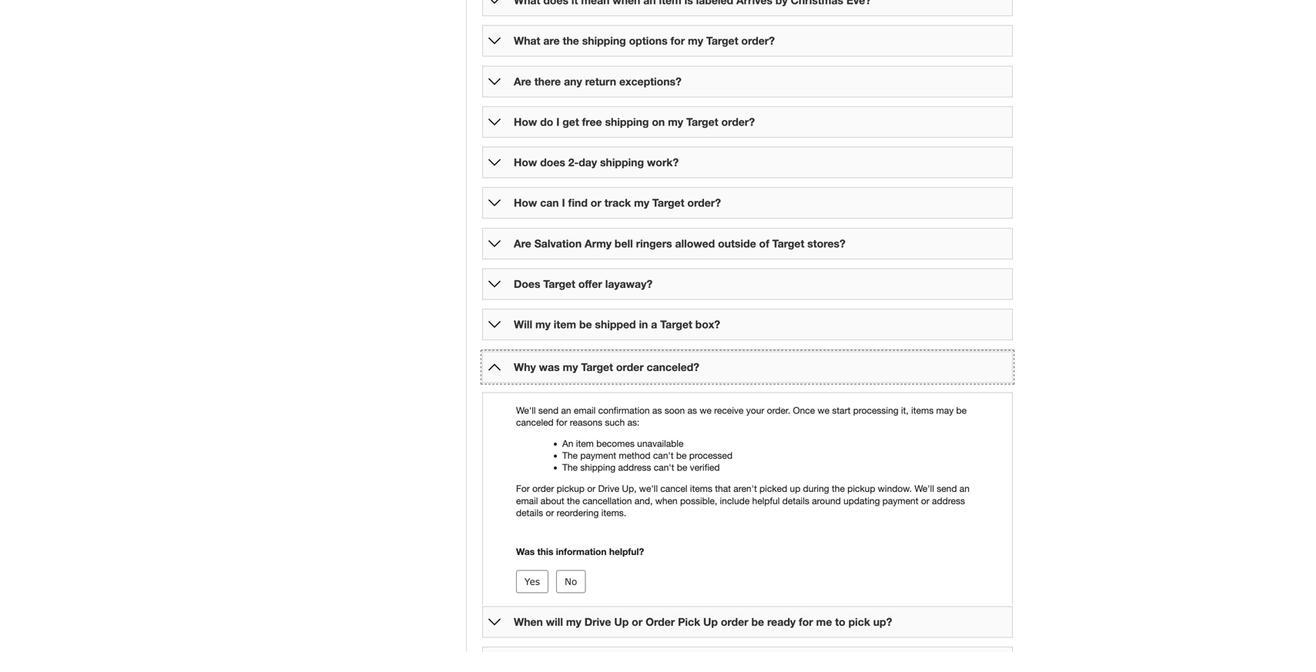 Task type: describe. For each thing, give the bounding box(es) containing it.
1 vertical spatial drive
[[585, 614, 612, 626]]

processed
[[690, 448, 733, 459]]

what
[[514, 34, 541, 47]]

ringers
[[636, 237, 672, 250]]

salvation
[[535, 237, 582, 250]]

does target offer layaway? link
[[514, 278, 653, 290]]

shipping up return
[[582, 34, 626, 47]]

bell
[[615, 237, 633, 250]]

i for do
[[557, 116, 560, 128]]

2 pickup from the left
[[848, 481, 876, 492]]

picked
[[760, 481, 788, 492]]

2 vertical spatial order
[[721, 614, 749, 626]]

on
[[652, 116, 665, 128]]

0 vertical spatial the
[[563, 34, 579, 47]]

items inside "we'll send an email confirmation as soon as we receive your order. once we start processing it, items may be canceled for reasons such as:"
[[912, 403, 934, 414]]

0 vertical spatial item
[[554, 318, 576, 331]]

order
[[646, 614, 675, 626]]

window.
[[878, 481, 912, 492]]

include
[[720, 493, 750, 504]]

shipping inside an item becomes unavailable the payment method can't be processed the shipping address can't be verified
[[581, 460, 616, 471]]

start
[[833, 403, 851, 414]]

items.
[[602, 505, 627, 516]]

for order pickup or drive up, we'll cancel items that aren't picked up during the pickup window. we'll send an email about the cancellation and, when possible, include helpful details around updating payment or address details or reordering items.
[[516, 481, 970, 516]]

canceled?
[[647, 359, 700, 372]]

target down shipped
[[581, 359, 613, 372]]

be left shipped
[[579, 318, 592, 331]]

does
[[540, 156, 566, 169]]

about
[[541, 493, 565, 504]]

1 vertical spatial order?
[[722, 116, 755, 128]]

do
[[540, 116, 554, 128]]

circle arrow e image for does target offer layaway?
[[489, 278, 501, 290]]

be left ready
[[752, 614, 765, 626]]

cancel
[[661, 481, 688, 492]]

possible,
[[680, 493, 718, 504]]

1 vertical spatial the
[[832, 481, 845, 492]]

a
[[651, 318, 658, 331]]

are
[[544, 34, 560, 47]]

2 vertical spatial the
[[567, 493, 580, 504]]

will
[[546, 614, 563, 626]]

target left offer
[[544, 278, 576, 290]]

payment inside an item becomes unavailable the payment method can't be processed the shipping address can't be verified
[[581, 448, 617, 459]]

becomes unavailable
[[597, 436, 684, 447]]

1 as from the left
[[653, 403, 662, 414]]

day
[[579, 156, 597, 169]]

stores?
[[808, 237, 846, 250]]

will my item be shipped in a target box? link
[[514, 318, 721, 331]]

helpful?
[[609, 545, 644, 555]]

information
[[556, 545, 607, 555]]

shipping left on
[[605, 116, 649, 128]]

any
[[564, 75, 582, 88]]

updating
[[844, 493, 880, 504]]

how can i find or track my target order?
[[514, 197, 721, 209]]

1 pickup from the left
[[557, 481, 585, 492]]

when will my drive up or order pick up order be ready for me to pick up? link
[[514, 614, 893, 626]]

offer
[[579, 278, 603, 290]]

during
[[803, 481, 830, 492]]

order.
[[767, 403, 791, 414]]

we'll send an email confirmation as soon as we receive your order. once we start processing it, items may be canceled for reasons such as:
[[516, 403, 967, 426]]

be inside "we'll send an email confirmation as soon as we receive your order. once we start processing it, items may be canceled for reasons such as:"
[[957, 403, 967, 414]]

get
[[563, 116, 579, 128]]

how do i get free shipping on my target order?
[[514, 116, 755, 128]]

an item becomes unavailable the payment method can't be processed the shipping address can't be verified
[[563, 436, 733, 471]]

allowed
[[675, 237, 715, 250]]

send inside for order pickup or drive up, we'll cancel items that aren't picked up during the pickup window. we'll send an email about the cancellation and, when possible, include helpful details around updating payment or address details or reordering items.
[[937, 481, 957, 492]]

are salvation army bell ringers allowed outside of target stores? link
[[514, 237, 846, 250]]

i for can
[[562, 197, 565, 209]]

was this information helpful?
[[516, 545, 644, 555]]

may
[[937, 403, 954, 414]]

around
[[812, 493, 841, 504]]

2 horizontal spatial for
[[799, 614, 814, 626]]

2-
[[569, 156, 579, 169]]

army
[[585, 237, 612, 250]]

or left order at the bottom
[[632, 614, 643, 626]]

2 up from the left
[[704, 614, 718, 626]]

aren't
[[734, 481, 757, 492]]

me
[[817, 614, 833, 626]]

pick
[[678, 614, 701, 626]]

does
[[514, 278, 541, 290]]

why was my target order canceled?
[[514, 359, 700, 372]]

1 vertical spatial details
[[516, 505, 543, 516]]

circle arrow s image
[[489, 359, 501, 372]]

there
[[535, 75, 561, 88]]

pick
[[849, 614, 871, 626]]

target right 'of'
[[773, 237, 805, 250]]

verified
[[690, 460, 720, 471]]

when
[[656, 493, 678, 504]]

as:
[[628, 415, 640, 426]]

are salvation army bell ringers allowed outside of target stores?
[[514, 237, 846, 250]]

1 vertical spatial can't
[[654, 460, 675, 471]]

this
[[538, 545, 554, 555]]

confirmation
[[599, 403, 650, 414]]

address inside an item becomes unavailable the payment method can't be processed the shipping address can't be verified
[[618, 460, 652, 471]]

are for are salvation army bell ringers allowed outside of target stores?
[[514, 237, 532, 250]]

work?
[[647, 156, 679, 169]]

why was my target order canceled? link
[[514, 359, 700, 372]]

will
[[514, 318, 533, 331]]



Task type: vqa. For each thing, say whether or not it's contained in the screenshot.
topmost 'Across'
no



Task type: locate. For each thing, give the bounding box(es) containing it.
payment down window.
[[883, 493, 919, 504]]

0 horizontal spatial payment
[[581, 448, 617, 459]]

order? for how can i find or track my target order?
[[688, 197, 721, 209]]

order?
[[742, 34, 775, 47], [722, 116, 755, 128], [688, 197, 721, 209]]

up?
[[874, 614, 893, 626]]

an
[[561, 403, 572, 414], [960, 481, 970, 492]]

drive inside for order pickup or drive up, we'll cancel items that aren't picked up during the pickup window. we'll send an email about the cancellation and, when possible, include helpful details around updating payment or address details or reordering items.
[[598, 481, 620, 492]]

or right updating
[[921, 493, 930, 504]]

4 circle arrow e image from the top
[[489, 319, 501, 331]]

of
[[760, 237, 770, 250]]

when will my drive up or order pick up order be ready for me to pick up?
[[514, 614, 893, 626]]

return
[[585, 75, 617, 88]]

can
[[540, 197, 559, 209]]

how do i get free shipping on my target order? link
[[514, 116, 755, 128]]

1 horizontal spatial email
[[574, 403, 596, 414]]

i right can
[[562, 197, 565, 209]]

we'll inside for order pickup or drive up, we'll cancel items that aren't picked up during the pickup window. we'll send an email about the cancellation and, when possible, include helpful details around updating payment or address details or reordering items.
[[915, 481, 935, 492]]

i
[[557, 116, 560, 128], [562, 197, 565, 209]]

we left receive
[[700, 403, 712, 414]]

target down work?
[[653, 197, 685, 209]]

0 horizontal spatial we
[[700, 403, 712, 414]]

free
[[582, 116, 602, 128]]

your
[[747, 403, 765, 414]]

or right find
[[591, 197, 602, 209]]

1 vertical spatial order
[[533, 481, 554, 492]]

an inside "we'll send an email confirmation as soon as we receive your order. once we start processing it, items may be canceled for reasons such as:"
[[561, 403, 572, 414]]

payment down reasons in the left of the page
[[581, 448, 617, 459]]

details down up
[[783, 493, 810, 504]]

address inside for order pickup or drive up, we'll cancel items that aren't picked up during the pickup window. we'll send an email about the cancellation and, when possible, include helpful details around updating payment or address details or reordering items.
[[932, 493, 966, 504]]

circle arrow e image left does
[[489, 278, 501, 290]]

helpful
[[753, 493, 780, 504]]

how does 2-day shipping work? link
[[514, 156, 679, 169]]

details down for
[[516, 505, 543, 516]]

0 vertical spatial for
[[671, 34, 685, 47]]

the
[[563, 448, 578, 459], [563, 460, 578, 471]]

processing
[[854, 403, 899, 414]]

the right are
[[563, 34, 579, 47]]

1 horizontal spatial items
[[912, 403, 934, 414]]

for inside "we'll send an email confirmation as soon as we receive your order. once we start processing it, items may be canceled for reasons such as:"
[[556, 415, 568, 426]]

0 vertical spatial the
[[563, 448, 578, 459]]

pickup up updating
[[848, 481, 876, 492]]

pickup up about
[[557, 481, 585, 492]]

details
[[783, 493, 810, 504], [516, 505, 543, 516]]

0 vertical spatial order
[[616, 359, 644, 372]]

in
[[639, 318, 648, 331]]

how left 'does'
[[514, 156, 537, 169]]

1 horizontal spatial details
[[783, 493, 810, 504]]

order down will my item be shipped in a target box? link
[[616, 359, 644, 372]]

we'll
[[640, 481, 658, 492]]

circle arrow e image for are salvation army bell ringers allowed outside of target stores?
[[489, 238, 501, 250]]

1 how from the top
[[514, 116, 537, 128]]

be left processed
[[677, 448, 687, 459]]

circle arrow e image for how does 2-day shipping work?
[[489, 156, 501, 169]]

circle arrow e image for what are the shipping options for my target order?
[[489, 35, 501, 47]]

we'll inside "we'll send an email confirmation as soon as we receive your order. once we start processing it, items may be canceled for reasons such as:"
[[516, 403, 536, 414]]

i right do
[[557, 116, 560, 128]]

find
[[568, 197, 588, 209]]

are there any return exceptions? link
[[514, 75, 682, 88]]

email inside for order pickup or drive up, we'll cancel items that aren't picked up during the pickup window. we'll send an email about the cancellation and, when possible, include helpful details around updating payment or address details or reordering items.
[[516, 493, 538, 504]]

layaway?
[[606, 278, 653, 290]]

circle arrow e image for when will my drive up or order pick up order be ready for me to pick up?
[[489, 614, 501, 626]]

email inside "we'll send an email confirmation as soon as we receive your order. once we start processing it, items may be canceled for reasons such as:"
[[574, 403, 596, 414]]

up right pick
[[704, 614, 718, 626]]

1 horizontal spatial an
[[960, 481, 970, 492]]

can't down becomes unavailable
[[653, 448, 674, 459]]

2 vertical spatial order?
[[688, 197, 721, 209]]

0 horizontal spatial pickup
[[557, 481, 585, 492]]

circle arrow e image for will my item be shipped in a target box?
[[489, 319, 501, 331]]

circle arrow e image left the salvation at the top of the page
[[489, 238, 501, 250]]

how can i find or track my target order? link
[[514, 197, 721, 209]]

0 horizontal spatial details
[[516, 505, 543, 516]]

can't up cancel
[[654, 460, 675, 471]]

the up around
[[832, 481, 845, 492]]

1 are from the top
[[514, 75, 532, 88]]

1 vertical spatial we'll
[[915, 481, 935, 492]]

item
[[554, 318, 576, 331], [576, 436, 594, 447]]

1 the from the top
[[563, 448, 578, 459]]

0 horizontal spatial send
[[539, 403, 559, 414]]

0 horizontal spatial we'll
[[516, 403, 536, 414]]

and,
[[635, 493, 653, 504]]

the up reordering
[[567, 493, 580, 504]]

that
[[715, 481, 731, 492]]

when
[[514, 614, 543, 626]]

email down for
[[516, 493, 538, 504]]

circle arrow e image
[[489, 35, 501, 47], [489, 75, 501, 88], [489, 156, 501, 169], [489, 238, 501, 250], [489, 278, 501, 290]]

order up about
[[533, 481, 554, 492]]

2 we from the left
[[818, 403, 830, 414]]

1 vertical spatial payment
[[883, 493, 919, 504]]

shipping
[[582, 34, 626, 47], [605, 116, 649, 128], [600, 156, 644, 169], [581, 460, 616, 471]]

we
[[700, 403, 712, 414], [818, 403, 830, 414]]

for up 'an'
[[556, 415, 568, 426]]

we'll right window.
[[915, 481, 935, 492]]

1 vertical spatial are
[[514, 237, 532, 250]]

0 horizontal spatial up
[[614, 614, 629, 626]]

pickup
[[557, 481, 585, 492], [848, 481, 876, 492]]

0 horizontal spatial items
[[690, 481, 713, 492]]

0 vertical spatial an
[[561, 403, 572, 414]]

circle arrow e image left what
[[489, 35, 501, 47]]

1 vertical spatial for
[[556, 415, 568, 426]]

item right 'an'
[[576, 436, 594, 447]]

why
[[514, 359, 536, 372]]

1 horizontal spatial we'll
[[915, 481, 935, 492]]

how for how does 2-day shipping work?
[[514, 156, 537, 169]]

email
[[574, 403, 596, 414], [516, 493, 538, 504]]

items up possible,
[[690, 481, 713, 492]]

cancellation
[[583, 493, 632, 504]]

0 horizontal spatial an
[[561, 403, 572, 414]]

soon
[[665, 403, 685, 414]]

circle arrow e image for how do i get free shipping on my target order?
[[489, 116, 501, 128]]

how for how can i find or track my target order?
[[514, 197, 537, 209]]

2 circle arrow e image from the top
[[489, 75, 501, 88]]

circle arrow e image
[[489, 0, 501, 7], [489, 116, 501, 128], [489, 197, 501, 209], [489, 319, 501, 331], [489, 614, 501, 626]]

as left soon
[[653, 403, 662, 414]]

circle arrow e image left there
[[489, 75, 501, 88]]

shipping up the cancellation
[[581, 460, 616, 471]]

1 horizontal spatial address
[[932, 493, 966, 504]]

was
[[516, 545, 535, 555]]

circle arrow e image for are there any return exceptions?
[[489, 75, 501, 88]]

was
[[539, 359, 560, 372]]

shipping right day
[[600, 156, 644, 169]]

1 vertical spatial i
[[562, 197, 565, 209]]

what are the shipping options for my target order? link
[[514, 34, 775, 47]]

an up reasons in the left of the page
[[561, 403, 572, 414]]

2 vertical spatial how
[[514, 197, 537, 209]]

circle arrow e image left 'does'
[[489, 156, 501, 169]]

5 circle arrow e image from the top
[[489, 278, 501, 290]]

such
[[605, 415, 625, 426]]

1 vertical spatial send
[[937, 481, 957, 492]]

5 circle arrow e image from the top
[[489, 614, 501, 626]]

payment
[[581, 448, 617, 459], [883, 493, 919, 504]]

1 horizontal spatial order
[[616, 359, 644, 372]]

1 vertical spatial email
[[516, 493, 538, 504]]

1 up from the left
[[614, 614, 629, 626]]

1 horizontal spatial for
[[671, 34, 685, 47]]

0 vertical spatial how
[[514, 116, 537, 128]]

3 circle arrow e image from the top
[[489, 197, 501, 209]]

1 horizontal spatial we
[[818, 403, 830, 414]]

send right window.
[[937, 481, 957, 492]]

how left do
[[514, 116, 537, 128]]

0 vertical spatial details
[[783, 493, 810, 504]]

be right the may
[[957, 403, 967, 414]]

how does 2-day shipping work?
[[514, 156, 679, 169]]

0 vertical spatial payment
[[581, 448, 617, 459]]

0 horizontal spatial as
[[653, 403, 662, 414]]

0 vertical spatial order?
[[742, 34, 775, 47]]

can't
[[653, 448, 674, 459], [654, 460, 675, 471]]

0 vertical spatial i
[[557, 116, 560, 128]]

order? for what are the shipping options for my target order?
[[742, 34, 775, 47]]

1 horizontal spatial pickup
[[848, 481, 876, 492]]

we'll up canceled
[[516, 403, 536, 414]]

or up the cancellation
[[587, 481, 596, 492]]

0 vertical spatial items
[[912, 403, 934, 414]]

1 we from the left
[[700, 403, 712, 414]]

an inside for order pickup or drive up, we'll cancel items that aren't picked up during the pickup window. we'll send an email about the cancellation and, when possible, include helpful details around updating payment or address details or reordering items.
[[960, 481, 970, 492]]

2 as from the left
[[688, 403, 697, 414]]

0 vertical spatial drive
[[598, 481, 620, 492]]

0 horizontal spatial address
[[618, 460, 652, 471]]

3 how from the top
[[514, 197, 537, 209]]

0 vertical spatial send
[[539, 403, 559, 414]]

an right window.
[[960, 481, 970, 492]]

exceptions?
[[620, 75, 682, 88]]

0 vertical spatial can't
[[653, 448, 674, 459]]

for
[[516, 481, 530, 492]]

for
[[671, 34, 685, 47], [556, 415, 568, 426], [799, 614, 814, 626]]

1 vertical spatial how
[[514, 156, 537, 169]]

1 horizontal spatial send
[[937, 481, 957, 492]]

once
[[793, 403, 815, 414]]

send
[[539, 403, 559, 414], [937, 481, 957, 492]]

order
[[616, 359, 644, 372], [533, 481, 554, 492], [721, 614, 749, 626]]

drive right will
[[585, 614, 612, 626]]

order inside for order pickup or drive up, we'll cancel items that aren't picked up during the pickup window. we'll send an email about the cancellation and, when possible, include helpful details around updating payment or address details or reordering items.
[[533, 481, 554, 492]]

2 vertical spatial for
[[799, 614, 814, 626]]

canceled
[[516, 415, 554, 426]]

items right it,
[[912, 403, 934, 414]]

send inside "we'll send an email confirmation as soon as we receive your order. once we start processing it, items may be canceled for reasons such as:"
[[539, 403, 559, 414]]

be left verified
[[677, 460, 688, 471]]

2 the from the top
[[563, 460, 578, 471]]

or down about
[[546, 505, 554, 516]]

drive up the cancellation
[[598, 481, 620, 492]]

1 vertical spatial item
[[576, 436, 594, 447]]

circle arrow e image for how can i find or track my target order?
[[489, 197, 501, 209]]

2 how from the top
[[514, 156, 537, 169]]

3 circle arrow e image from the top
[[489, 156, 501, 169]]

track
[[605, 197, 631, 209]]

up
[[614, 614, 629, 626], [704, 614, 718, 626]]

how left can
[[514, 197, 537, 209]]

0 horizontal spatial i
[[557, 116, 560, 128]]

0 horizontal spatial email
[[516, 493, 538, 504]]

for left me
[[799, 614, 814, 626]]

1 horizontal spatial as
[[688, 403, 697, 414]]

None submit
[[516, 568, 549, 591], [556, 568, 586, 591], [516, 568, 549, 591], [556, 568, 586, 591]]

1 horizontal spatial payment
[[883, 493, 919, 504]]

0 vertical spatial are
[[514, 75, 532, 88]]

0 vertical spatial email
[[574, 403, 596, 414]]

for right options
[[671, 34, 685, 47]]

1 vertical spatial the
[[563, 460, 578, 471]]

1 horizontal spatial i
[[562, 197, 565, 209]]

1 circle arrow e image from the top
[[489, 35, 501, 47]]

method
[[619, 448, 651, 459]]

0 horizontal spatial for
[[556, 415, 568, 426]]

up left order at the bottom
[[614, 614, 629, 626]]

reordering
[[557, 505, 599, 516]]

1 circle arrow e image from the top
[[489, 0, 501, 7]]

1 vertical spatial an
[[960, 481, 970, 492]]

1 vertical spatial address
[[932, 493, 966, 504]]

we left start
[[818, 403, 830, 414]]

item inside an item becomes unavailable the payment method can't be processed the shipping address can't be verified
[[576, 436, 594, 447]]

up
[[790, 481, 801, 492]]

order right pick
[[721, 614, 749, 626]]

email up reasons in the left of the page
[[574, 403, 596, 414]]

item right will
[[554, 318, 576, 331]]

to
[[835, 614, 846, 626]]

are for are there any return exceptions?
[[514, 75, 532, 88]]

are left there
[[514, 75, 532, 88]]

are there any return exceptions?
[[514, 75, 682, 88]]

an
[[563, 436, 574, 447]]

target right a on the right of page
[[661, 318, 693, 331]]

address
[[618, 460, 652, 471], [932, 493, 966, 504]]

as right soon
[[688, 403, 697, 414]]

2 are from the top
[[514, 237, 532, 250]]

receive
[[715, 403, 744, 414]]

are left the salvation at the top of the page
[[514, 237, 532, 250]]

target right on
[[687, 116, 719, 128]]

drive
[[598, 481, 620, 492], [585, 614, 612, 626]]

2 horizontal spatial order
[[721, 614, 749, 626]]

how for how do i get free shipping on my target order?
[[514, 116, 537, 128]]

0 vertical spatial we'll
[[516, 403, 536, 414]]

4 circle arrow e image from the top
[[489, 238, 501, 250]]

target right options
[[707, 34, 739, 47]]

1 horizontal spatial up
[[704, 614, 718, 626]]

payment inside for order pickup or drive up, we'll cancel items that aren't picked up during the pickup window. we'll send an email about the cancellation and, when possible, include helpful details around updating payment or address details or reordering items.
[[883, 493, 919, 504]]

outside
[[718, 237, 757, 250]]

1 vertical spatial items
[[690, 481, 713, 492]]

are
[[514, 75, 532, 88], [514, 237, 532, 250]]

box?
[[696, 318, 721, 331]]

send up canceled
[[539, 403, 559, 414]]

2 circle arrow e image from the top
[[489, 116, 501, 128]]

0 vertical spatial address
[[618, 460, 652, 471]]

will my item be shipped in a target box?
[[514, 318, 721, 331]]

shipped
[[595, 318, 636, 331]]

0 horizontal spatial order
[[533, 481, 554, 492]]

up,
[[622, 481, 637, 492]]

items inside for order pickup or drive up, we'll cancel items that aren't picked up during the pickup window. we'll send an email about the cancellation and, when possible, include helpful details around updating payment or address details or reordering items.
[[690, 481, 713, 492]]



